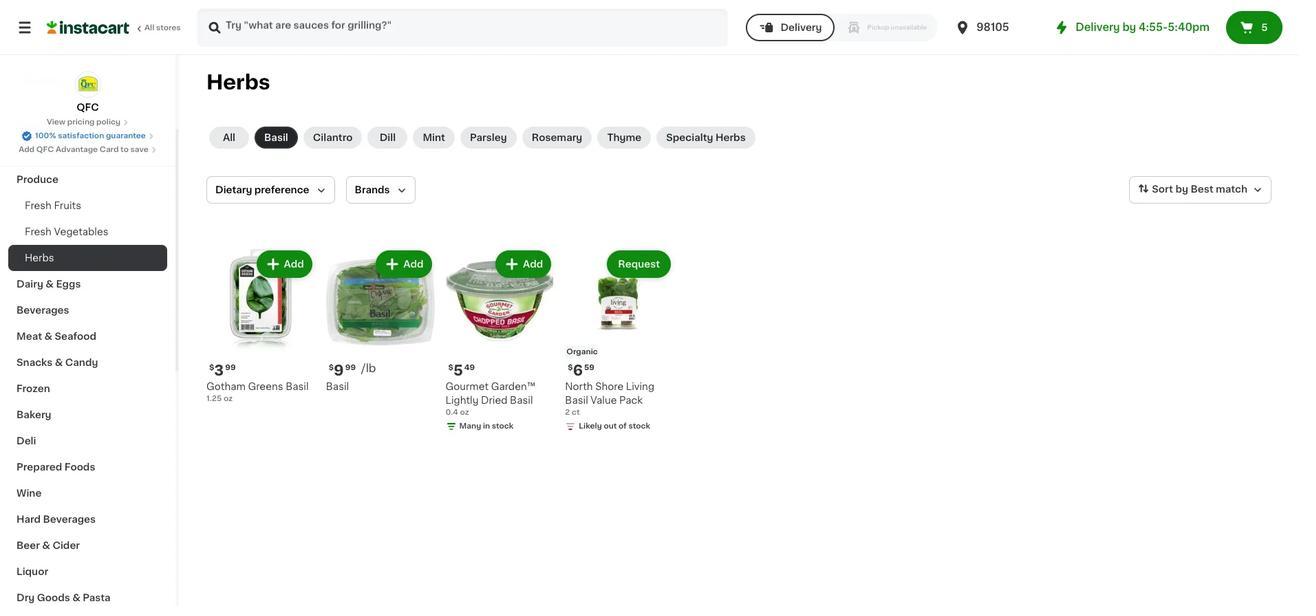 Task type: describe. For each thing, give the bounding box(es) containing it.
basil inside "north shore living basil value pack 2 ct"
[[565, 395, 588, 405]]

likely out of stock
[[579, 422, 650, 430]]

lists link
[[8, 65, 167, 92]]

beer
[[17, 541, 40, 550]]

thanksgiving
[[17, 149, 82, 158]]

99 for 3
[[225, 364, 236, 371]]

to
[[120, 146, 129, 153]]

brands button
[[346, 176, 415, 204]]

oz inside gotham greens basil 1.25 oz
[[224, 395, 233, 402]]

sort
[[1152, 185, 1173, 194]]

1 vertical spatial beverages
[[43, 515, 96, 524]]

fresh for fresh vegetables
[[25, 227, 52, 237]]

beverages link
[[8, 297, 167, 323]]

49
[[464, 364, 475, 371]]

view pricing policy link
[[47, 117, 129, 128]]

product group containing 5
[[446, 248, 554, 435]]

add for 5
[[523, 259, 543, 269]]

rosemary
[[532, 133, 582, 142]]

$9.99 per pound element
[[326, 362, 435, 380]]

meat & seafood
[[17, 332, 96, 341]]

specialty herbs link
[[657, 127, 755, 149]]

many
[[459, 422, 481, 430]]

all stores
[[144, 24, 181, 32]]

produce
[[17, 175, 58, 184]]

parsley
[[470, 133, 507, 142]]

it
[[60, 46, 67, 56]]

/lb
[[361, 362, 376, 373]]

fresh for fresh fruits
[[25, 201, 52, 211]]

fruits
[[54, 201, 81, 211]]

herbs link
[[8, 245, 167, 271]]

recipes
[[17, 122, 57, 132]]

fresh vegetables
[[25, 227, 108, 237]]

$ 9 99 /lb
[[329, 362, 376, 378]]

$ 6 59
[[568, 363, 594, 378]]

& for meat
[[44, 332, 52, 341]]

dairy & eggs
[[17, 279, 81, 289]]

1.25
[[206, 395, 222, 402]]

5 inside button
[[1261, 23, 1268, 32]]

card
[[100, 146, 119, 153]]

of
[[619, 422, 627, 430]]

& for snacks
[[55, 358, 63, 367]]

basil right all link
[[264, 133, 288, 142]]

basil down 9
[[326, 382, 349, 391]]

fresh fruits
[[25, 201, 81, 211]]

0.4
[[446, 409, 458, 416]]

$ for 3
[[209, 364, 214, 371]]

north
[[565, 382, 593, 391]]

pricing
[[67, 118, 95, 126]]

cilantro
[[313, 133, 353, 142]]

dill
[[380, 133, 396, 142]]

liquor
[[17, 567, 48, 577]]

1 stock from the left
[[492, 422, 514, 430]]

greens
[[248, 382, 283, 391]]

shore
[[595, 382, 624, 391]]

100%
[[35, 132, 56, 140]]

2
[[565, 409, 570, 416]]

brands
[[355, 185, 390, 195]]

qfc link
[[75, 72, 101, 114]]

3
[[214, 363, 224, 378]]

$ 3 99
[[209, 363, 236, 378]]

gotham
[[206, 382, 246, 391]]

gourmet garden™ lightly dried basil 0.4 oz
[[446, 382, 535, 416]]

pack
[[619, 395, 643, 405]]

gotham greens basil 1.25 oz
[[206, 382, 309, 402]]

2 stock from the left
[[629, 422, 650, 430]]

thyme
[[607, 133, 641, 142]]

delivery for delivery by 4:55-5:40pm
[[1076, 22, 1120, 32]]

goods
[[37, 593, 70, 603]]

advantage
[[56, 146, 98, 153]]

ct
[[572, 409, 580, 416]]

best match
[[1191, 185, 1247, 194]]

thanksgiving link
[[8, 140, 167, 167]]

pasta
[[83, 593, 111, 603]]

dried
[[481, 395, 507, 405]]

hard beverages
[[17, 515, 96, 524]]

basil link
[[255, 127, 298, 149]]

hard
[[17, 515, 41, 524]]

vegetables
[[54, 227, 108, 237]]

in
[[483, 422, 490, 430]]

gourmet
[[446, 382, 489, 391]]

match
[[1216, 185, 1247, 194]]

snacks & candy link
[[8, 350, 167, 376]]

5:40pm
[[1168, 22, 1210, 32]]

dry
[[17, 593, 35, 603]]

organic
[[567, 348, 598, 356]]

by for delivery
[[1123, 22, 1136, 32]]

Best match Sort by field
[[1129, 176, 1272, 204]]

buy it again link
[[8, 37, 167, 65]]

prepared
[[17, 462, 62, 472]]

59
[[584, 364, 594, 371]]

service type group
[[746, 14, 938, 41]]

stores
[[156, 24, 181, 32]]

beer & cider
[[17, 541, 80, 550]]

add qfc advantage card to save link
[[19, 144, 157, 156]]

product group containing 3
[[206, 248, 315, 404]]

guarantee
[[106, 132, 146, 140]]

foods
[[64, 462, 95, 472]]

1 vertical spatial qfc
[[36, 146, 54, 153]]



Task type: locate. For each thing, give the bounding box(es) containing it.
beverages up cider
[[43, 515, 96, 524]]

view pricing policy
[[47, 118, 120, 126]]

0 vertical spatial 5
[[1261, 23, 1268, 32]]

north shore living basil value pack 2 ct
[[565, 382, 654, 416]]

1 add button from the left
[[258, 252, 311, 277]]

& for beer
[[42, 541, 50, 550]]

fresh fruits link
[[8, 193, 167, 219]]

delivery inside delivery by 4:55-5:40pm link
[[1076, 22, 1120, 32]]

Search field
[[198, 10, 727, 45]]

$ for 6
[[568, 364, 573, 371]]

stock right in
[[492, 422, 514, 430]]

1 vertical spatial herbs
[[716, 133, 746, 142]]

bakery
[[17, 410, 51, 420]]

save
[[130, 146, 149, 153]]

2 add button from the left
[[377, 252, 430, 277]]

& right meat
[[44, 332, 52, 341]]

add button for 3
[[258, 252, 311, 277]]

1 horizontal spatial add button
[[377, 252, 430, 277]]

2 vertical spatial herbs
[[25, 253, 54, 263]]

$ 5 49
[[448, 363, 475, 378]]

4:55-
[[1139, 22, 1168, 32]]

specialty herbs
[[666, 133, 746, 142]]

fresh down fresh fruits
[[25, 227, 52, 237]]

0 horizontal spatial qfc
[[36, 146, 54, 153]]

& left candy
[[55, 358, 63, 367]]

99 right 9
[[345, 364, 356, 371]]

dairy & eggs link
[[8, 271, 167, 297]]

add for /lb
[[403, 259, 424, 269]]

fresh
[[25, 201, 52, 211], [25, 227, 52, 237]]

parsley link
[[460, 127, 517, 149]]

0 vertical spatial qfc
[[77, 103, 99, 112]]

wine
[[17, 489, 42, 498]]

0 horizontal spatial delivery
[[781, 23, 822, 32]]

3 add button from the left
[[497, 252, 550, 277]]

$ inside $ 9 99 /lb
[[329, 364, 334, 371]]

& left pasta
[[72, 593, 80, 603]]

oz down lightly
[[460, 409, 469, 416]]

basil right the greens
[[286, 382, 309, 391]]

0 horizontal spatial by
[[1123, 22, 1136, 32]]

delivery for delivery
[[781, 23, 822, 32]]

0 horizontal spatial add button
[[258, 252, 311, 277]]

& inside "link"
[[42, 541, 50, 550]]

deli link
[[8, 428, 167, 454]]

$ inside $ 6 59
[[568, 364, 573, 371]]

mint
[[423, 133, 445, 142]]

herbs
[[206, 72, 270, 92], [716, 133, 746, 142], [25, 253, 54, 263]]

2 $ from the left
[[329, 364, 334, 371]]

oz inside gourmet garden™ lightly dried basil 0.4 oz
[[460, 409, 469, 416]]

99 for 9
[[345, 364, 356, 371]]

deli
[[17, 436, 36, 446]]

99 right "3"
[[225, 364, 236, 371]]

0 horizontal spatial 99
[[225, 364, 236, 371]]

frozen
[[17, 384, 50, 394]]

0 horizontal spatial herbs
[[25, 253, 54, 263]]

dairy
[[17, 279, 43, 289]]

add for 3
[[284, 259, 304, 269]]

0 horizontal spatial stock
[[492, 422, 514, 430]]

1 horizontal spatial 5
[[1261, 23, 1268, 32]]

herbs inside 'link'
[[716, 133, 746, 142]]

snacks
[[17, 358, 53, 367]]

dietary preference button
[[206, 176, 335, 204]]

buy it again
[[39, 46, 97, 56]]

add qfc advantage card to save
[[19, 146, 149, 153]]

99 inside $ 3 99
[[225, 364, 236, 371]]

all left stores
[[144, 24, 154, 32]]

delivery by 4:55-5:40pm link
[[1054, 19, 1210, 36]]

1 horizontal spatial 99
[[345, 364, 356, 371]]

1 horizontal spatial stock
[[629, 422, 650, 430]]

add
[[19, 146, 34, 153], [284, 259, 304, 269], [403, 259, 424, 269], [523, 259, 543, 269]]

basil inside gourmet garden™ lightly dried basil 0.4 oz
[[510, 395, 533, 405]]

all link
[[209, 127, 249, 149]]

5 button
[[1226, 11, 1283, 44]]

prepared foods
[[17, 462, 95, 472]]

fresh inside "fresh vegetables" link
[[25, 227, 52, 237]]

living
[[626, 382, 654, 391]]

prepared foods link
[[8, 454, 167, 480]]

1 vertical spatial fresh
[[25, 227, 52, 237]]

by right 'sort'
[[1176, 185, 1188, 194]]

1 vertical spatial by
[[1176, 185, 1188, 194]]

lists
[[39, 74, 62, 83]]

0 vertical spatial by
[[1123, 22, 1136, 32]]

view
[[47, 118, 65, 126]]

produce link
[[8, 167, 167, 193]]

bakery link
[[8, 402, 167, 428]]

0 horizontal spatial 5
[[453, 363, 463, 378]]

rosemary link
[[522, 127, 592, 149]]

2 horizontal spatial add button
[[497, 252, 550, 277]]

$ for 5
[[448, 364, 453, 371]]

& for dairy
[[46, 279, 54, 289]]

& left eggs at left
[[46, 279, 54, 289]]

dry goods & pasta
[[17, 593, 111, 603]]

beverages
[[17, 306, 69, 315], [43, 515, 96, 524]]

$ for 9
[[329, 364, 334, 371]]

thyme link
[[598, 127, 651, 149]]

1 horizontal spatial by
[[1176, 185, 1188, 194]]

basil
[[264, 133, 288, 142], [286, 382, 309, 391], [326, 382, 349, 391], [510, 395, 533, 405], [565, 395, 588, 405]]

2 horizontal spatial herbs
[[716, 133, 746, 142]]

hard beverages link
[[8, 506, 167, 533]]

99 inside $ 9 99 /lb
[[345, 364, 356, 371]]

3 $ from the left
[[448, 364, 453, 371]]

1 horizontal spatial qfc
[[77, 103, 99, 112]]

herbs up dairy & eggs
[[25, 253, 54, 263]]

1 vertical spatial all
[[223, 133, 235, 142]]

seafood
[[55, 332, 96, 341]]

product group containing 6
[[565, 248, 674, 435]]

$ left 59
[[568, 364, 573, 371]]

1 horizontal spatial delivery
[[1076, 22, 1120, 32]]

basil inside gotham greens basil 1.25 oz
[[286, 382, 309, 391]]

delivery inside delivery button
[[781, 23, 822, 32]]

by inside field
[[1176, 185, 1188, 194]]

oz down gotham
[[224, 395, 233, 402]]

eggs
[[56, 279, 81, 289]]

0 vertical spatial fresh
[[25, 201, 52, 211]]

fresh down produce
[[25, 201, 52, 211]]

fresh inside "fresh fruits" link
[[25, 201, 52, 211]]

product group containing 9
[[326, 248, 435, 393]]

cilantro link
[[303, 127, 362, 149]]

all for all
[[223, 133, 235, 142]]

$ inside $ 3 99
[[209, 364, 214, 371]]

4 product group from the left
[[565, 248, 674, 435]]

qfc logo image
[[75, 72, 101, 98]]

again
[[70, 46, 97, 56]]

policy
[[96, 118, 120, 126]]

stock right of
[[629, 422, 650, 430]]

qfc up view pricing policy "link"
[[77, 103, 99, 112]]

delivery
[[1076, 22, 1120, 32], [781, 23, 822, 32]]

1 99 from the left
[[225, 364, 236, 371]]

0 vertical spatial beverages
[[17, 306, 69, 315]]

satisfaction
[[58, 132, 104, 140]]

liquor link
[[8, 559, 167, 585]]

1 $ from the left
[[209, 364, 214, 371]]

delivery button
[[746, 14, 834, 41]]

by for sort
[[1176, 185, 1188, 194]]

meat & seafood link
[[8, 323, 167, 350]]

4 $ from the left
[[568, 364, 573, 371]]

98105
[[977, 22, 1009, 32]]

all left basil link
[[223, 133, 235, 142]]

request button
[[608, 252, 670, 277]]

$ inside $ 5 49
[[448, 364, 453, 371]]

2 99 from the left
[[345, 364, 356, 371]]

1 vertical spatial oz
[[460, 409, 469, 416]]

all for all stores
[[144, 24, 154, 32]]

add button for 5
[[497, 252, 550, 277]]

by left 4:55-
[[1123, 22, 1136, 32]]

1 vertical spatial 5
[[453, 363, 463, 378]]

beverages down dairy & eggs
[[17, 306, 69, 315]]

0 horizontal spatial oz
[[224, 395, 233, 402]]

mint link
[[413, 127, 455, 149]]

dry goods & pasta link
[[8, 585, 167, 606]]

$ left 49 at the left of the page
[[448, 364, 453, 371]]

1 horizontal spatial oz
[[460, 409, 469, 416]]

0 horizontal spatial all
[[144, 24, 154, 32]]

2 fresh from the top
[[25, 227, 52, 237]]

instacart logo image
[[47, 19, 129, 36]]

0 vertical spatial oz
[[224, 395, 233, 402]]

meat
[[17, 332, 42, 341]]

1 fresh from the top
[[25, 201, 52, 211]]

3 product group from the left
[[446, 248, 554, 435]]

likely
[[579, 422, 602, 430]]

frozen link
[[8, 376, 167, 402]]

preference
[[254, 185, 309, 195]]

product group
[[206, 248, 315, 404], [326, 248, 435, 393], [446, 248, 554, 435], [565, 248, 674, 435]]

qfc down 100%
[[36, 146, 54, 153]]

0 vertical spatial herbs
[[206, 72, 270, 92]]

1 horizontal spatial all
[[223, 133, 235, 142]]

fresh vegetables link
[[8, 219, 167, 245]]

1 horizontal spatial herbs
[[206, 72, 270, 92]]

garden™
[[491, 382, 535, 391]]

herbs up all link
[[206, 72, 270, 92]]

1 product group from the left
[[206, 248, 315, 404]]

& right beer
[[42, 541, 50, 550]]

$ left /lb
[[329, 364, 334, 371]]

2 product group from the left
[[326, 248, 435, 393]]

None search field
[[197, 8, 728, 47]]

basil up ct
[[565, 395, 588, 405]]

oz
[[224, 395, 233, 402], [460, 409, 469, 416]]

out
[[604, 422, 617, 430]]

basil down the garden™
[[510, 395, 533, 405]]

snacks & candy
[[17, 358, 98, 367]]

herbs right specialty at the top right of page
[[716, 133, 746, 142]]

0 vertical spatial all
[[144, 24, 154, 32]]

all stores link
[[47, 8, 182, 47]]

$ up gotham
[[209, 364, 214, 371]]



Task type: vqa. For each thing, say whether or not it's contained in the screenshot.
Employee
no



